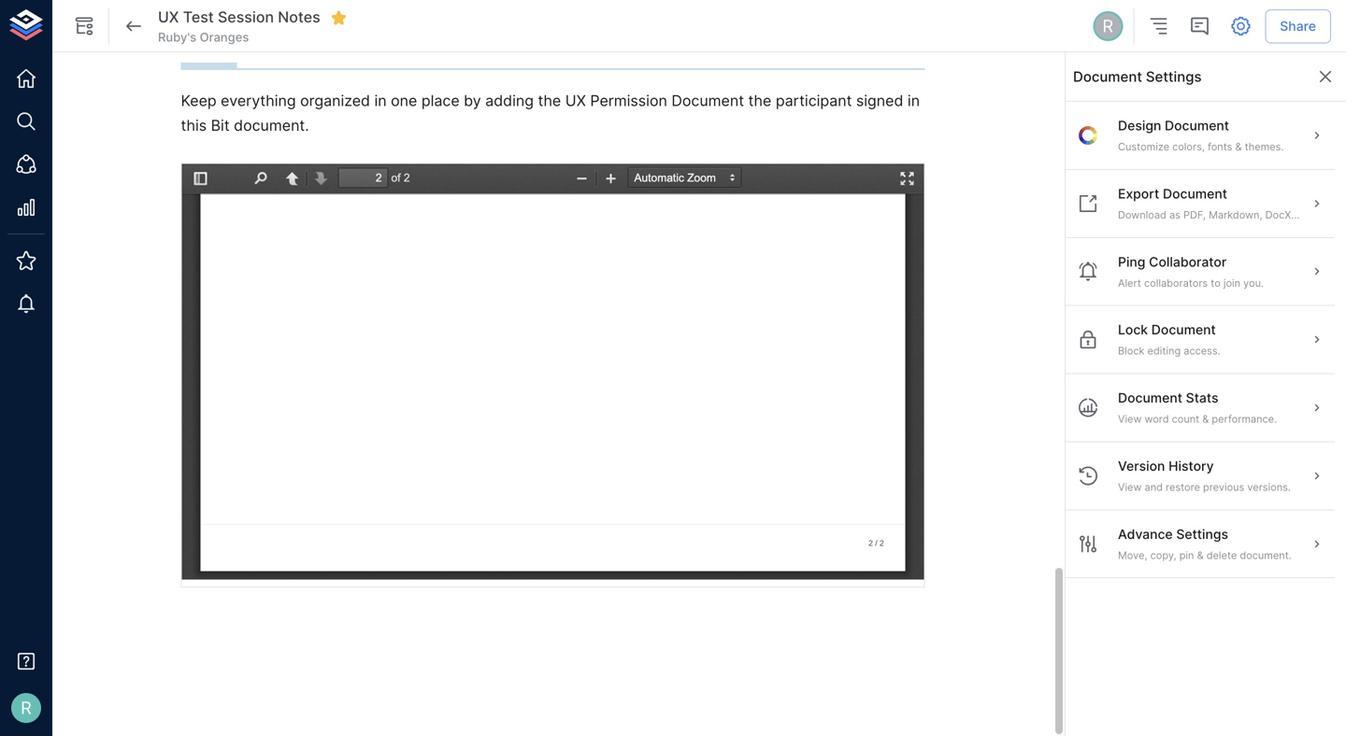 Task type: describe. For each thing, give the bounding box(es) containing it.
document inside keep everything organized in one place by adding the ux permission document the participant signed in this bit document.
[[672, 92, 744, 110]]

table of contents image
[[1147, 15, 1170, 37]]

& for settings
[[1197, 550, 1204, 562]]

markdown,
[[1209, 209, 1263, 221]]

share
[[1280, 18, 1316, 34]]

this
[[181, 116, 207, 135]]

block
[[1118, 345, 1145, 357]]

pdf,
[[1184, 209, 1206, 221]]

1 in from the left
[[374, 92, 387, 110]]

word
[[1145, 413, 1169, 425]]

document. inside advance settings move, copy, pin & delete document.
[[1240, 550, 1292, 562]]

design document customize colors, fonts & themes.
[[1118, 118, 1284, 153]]

document settings
[[1073, 68, 1202, 85]]

ping
[[1118, 254, 1146, 270]]

and
[[1145, 481, 1163, 494]]

signed
[[856, 92, 903, 110]]

join
[[1224, 277, 1241, 289]]

stats
[[1186, 390, 1219, 406]]

1 the from the left
[[538, 92, 561, 110]]

move,
[[1118, 550, 1148, 562]]

test
[[183, 8, 214, 26]]

ux test session notes
[[158, 8, 320, 26]]

permission
[[590, 92, 667, 110]]

version history view and restore previous versions.
[[1118, 459, 1291, 494]]

session
[[218, 8, 274, 26]]

by
[[464, 92, 481, 110]]

export
[[1118, 186, 1160, 202]]

organized
[[300, 92, 370, 110]]

ping collaborator alert collaborators to join you.
[[1118, 254, 1264, 289]]

customize
[[1118, 141, 1170, 153]]

adding
[[485, 92, 534, 110]]

alert
[[1118, 277, 1141, 289]]

everything
[[221, 92, 296, 110]]

copy,
[[1150, 550, 1177, 562]]

export document download as pdf, markdown, docx...
[[1118, 186, 1300, 221]]

0 horizontal spatial r
[[21, 698, 32, 719]]

restore
[[1166, 481, 1200, 494]]

document inside document stats view word count & performance.
[[1118, 390, 1183, 406]]

versions.
[[1248, 481, 1291, 494]]

count
[[1172, 413, 1200, 425]]

go back image
[[122, 15, 145, 37]]

one
[[391, 92, 417, 110]]

history
[[1169, 459, 1214, 474]]

place
[[421, 92, 460, 110]]

view for document stats
[[1118, 413, 1142, 425]]

2 in from the left
[[908, 92, 920, 110]]

performance.
[[1212, 413, 1277, 425]]

2 the from the left
[[748, 92, 772, 110]]

docx...
[[1265, 209, 1300, 221]]

settings for advance
[[1176, 527, 1228, 543]]

0 vertical spatial r button
[[1090, 8, 1126, 44]]



Task type: vqa. For each thing, say whether or not it's contained in the screenshot.


Task type: locate. For each thing, give the bounding box(es) containing it.
0 vertical spatial settings
[[1146, 68, 1202, 85]]

collaborators
[[1144, 277, 1208, 289]]

1 horizontal spatial ux
[[565, 92, 586, 110]]

1 vertical spatial document.
[[1240, 550, 1292, 562]]

1 vertical spatial ux
[[565, 92, 586, 110]]

0 vertical spatial r
[[1103, 16, 1114, 36]]

participant
[[776, 92, 852, 110]]

& for stats
[[1202, 413, 1209, 425]]

document inside "design document customize colors, fonts & themes."
[[1165, 118, 1229, 134]]

0 horizontal spatial in
[[374, 92, 387, 110]]

document up the pdf,
[[1163, 186, 1227, 202]]

lock document block editing access.
[[1118, 322, 1221, 357]]

lock
[[1118, 322, 1148, 338]]

1 horizontal spatial document.
[[1240, 550, 1292, 562]]

& inside document stats view word count & performance.
[[1202, 413, 1209, 425]]

2 view from the top
[[1118, 481, 1142, 494]]

view inside document stats view word count & performance.
[[1118, 413, 1142, 425]]

0 vertical spatial document.
[[234, 116, 309, 135]]

as
[[1169, 209, 1181, 221]]

1 view from the top
[[1118, 413, 1142, 425]]

collaborator
[[1149, 254, 1227, 270]]

document.
[[234, 116, 309, 135], [1240, 550, 1292, 562]]

the right adding
[[538, 92, 561, 110]]

1 horizontal spatial r button
[[1090, 8, 1126, 44]]

design
[[1118, 118, 1161, 134]]

0 horizontal spatial document.
[[234, 116, 309, 135]]

ruby's
[[158, 30, 196, 44]]

keep everything organized in one place by adding the ux permission document the participant signed in this bit document.
[[181, 92, 924, 135]]

1 vertical spatial view
[[1118, 481, 1142, 494]]

oranges
[[200, 30, 249, 44]]

settings up pin
[[1176, 527, 1228, 543]]

1 horizontal spatial the
[[748, 92, 772, 110]]

document up design
[[1073, 68, 1142, 85]]

bit
[[211, 116, 230, 135]]

0 horizontal spatial the
[[538, 92, 561, 110]]

you.
[[1244, 277, 1264, 289]]

version
[[1118, 459, 1165, 474]]

& right pin
[[1197, 550, 1204, 562]]

view inside the version history view and restore previous versions.
[[1118, 481, 1142, 494]]

1 vertical spatial &
[[1202, 413, 1209, 425]]

show wiki image
[[73, 15, 95, 37]]

0 vertical spatial &
[[1235, 141, 1242, 153]]

keep
[[181, 92, 217, 110]]

in right the signed
[[908, 92, 920, 110]]

comments image
[[1188, 15, 1211, 37]]

settings inside advance settings move, copy, pin & delete document.
[[1176, 527, 1228, 543]]

in left one
[[374, 92, 387, 110]]

editing
[[1148, 345, 1181, 357]]

advance
[[1118, 527, 1173, 543]]

ux inside keep everything organized in one place by adding the ux permission document the participant signed in this bit document.
[[565, 92, 586, 110]]

ruby's oranges
[[158, 30, 249, 44]]

r button
[[1090, 8, 1126, 44], [6, 688, 47, 729]]

& for document
[[1235, 141, 1242, 153]]

document inside export document download as pdf, markdown, docx...
[[1163, 186, 1227, 202]]

0 horizontal spatial ux
[[158, 8, 179, 26]]

settings image
[[1230, 15, 1252, 37]]

document. down everything
[[234, 116, 309, 135]]

& right fonts
[[1235, 141, 1242, 153]]

themes.
[[1245, 141, 1284, 153]]

document. inside keep everything organized in one place by adding the ux permission document the participant signed in this bit document.
[[234, 116, 309, 135]]

1 vertical spatial r
[[21, 698, 32, 719]]

delete
[[1207, 550, 1237, 562]]

document up word
[[1118, 390, 1183, 406]]

2 vertical spatial &
[[1197, 550, 1204, 562]]

document stats view word count & performance.
[[1118, 390, 1277, 425]]

in
[[374, 92, 387, 110], [908, 92, 920, 110]]

0 vertical spatial ux
[[158, 8, 179, 26]]

& inside advance settings move, copy, pin & delete document.
[[1197, 550, 1204, 562]]

r
[[1103, 16, 1114, 36], [21, 698, 32, 719]]

1 vertical spatial settings
[[1176, 527, 1228, 543]]

the
[[538, 92, 561, 110], [748, 92, 772, 110]]

1 vertical spatial r button
[[6, 688, 47, 729]]

view left word
[[1118, 413, 1142, 425]]

ux
[[158, 8, 179, 26], [565, 92, 586, 110]]

document
[[1073, 68, 1142, 85], [672, 92, 744, 110], [1165, 118, 1229, 134], [1163, 186, 1227, 202], [1152, 322, 1216, 338], [1118, 390, 1183, 406]]

document. right delete in the right of the page
[[1240, 550, 1292, 562]]

view
[[1118, 413, 1142, 425], [1118, 481, 1142, 494]]

document inside lock document block editing access.
[[1152, 322, 1216, 338]]

view left 'and'
[[1118, 481, 1142, 494]]

& right count
[[1202, 413, 1209, 425]]

to
[[1211, 277, 1221, 289]]

colors,
[[1172, 141, 1205, 153]]

ux up ruby's
[[158, 8, 179, 26]]

1 horizontal spatial r
[[1103, 16, 1114, 36]]

1 horizontal spatial in
[[908, 92, 920, 110]]

share button
[[1265, 9, 1331, 43]]

settings down table of contents icon
[[1146, 68, 1202, 85]]

remove favorite image
[[331, 9, 347, 26]]

fonts
[[1208, 141, 1233, 153]]

document up colors,
[[1165, 118, 1229, 134]]

settings for document
[[1146, 68, 1202, 85]]

0 vertical spatial view
[[1118, 413, 1142, 425]]

advance settings move, copy, pin & delete document.
[[1118, 527, 1292, 562]]

document up access.
[[1152, 322, 1216, 338]]

view for version history
[[1118, 481, 1142, 494]]

0 horizontal spatial r button
[[6, 688, 47, 729]]

ruby's oranges link
[[158, 29, 249, 46]]

download
[[1118, 209, 1167, 221]]

settings
[[1146, 68, 1202, 85], [1176, 527, 1228, 543]]

ux left permission
[[565, 92, 586, 110]]

& inside "design document customize colors, fonts & themes."
[[1235, 141, 1242, 153]]

notes
[[278, 8, 320, 26]]

access.
[[1184, 345, 1221, 357]]

pin
[[1180, 550, 1194, 562]]

document right permission
[[672, 92, 744, 110]]

previous
[[1203, 481, 1245, 494]]

the left 'participant'
[[748, 92, 772, 110]]

&
[[1235, 141, 1242, 153], [1202, 413, 1209, 425], [1197, 550, 1204, 562]]



